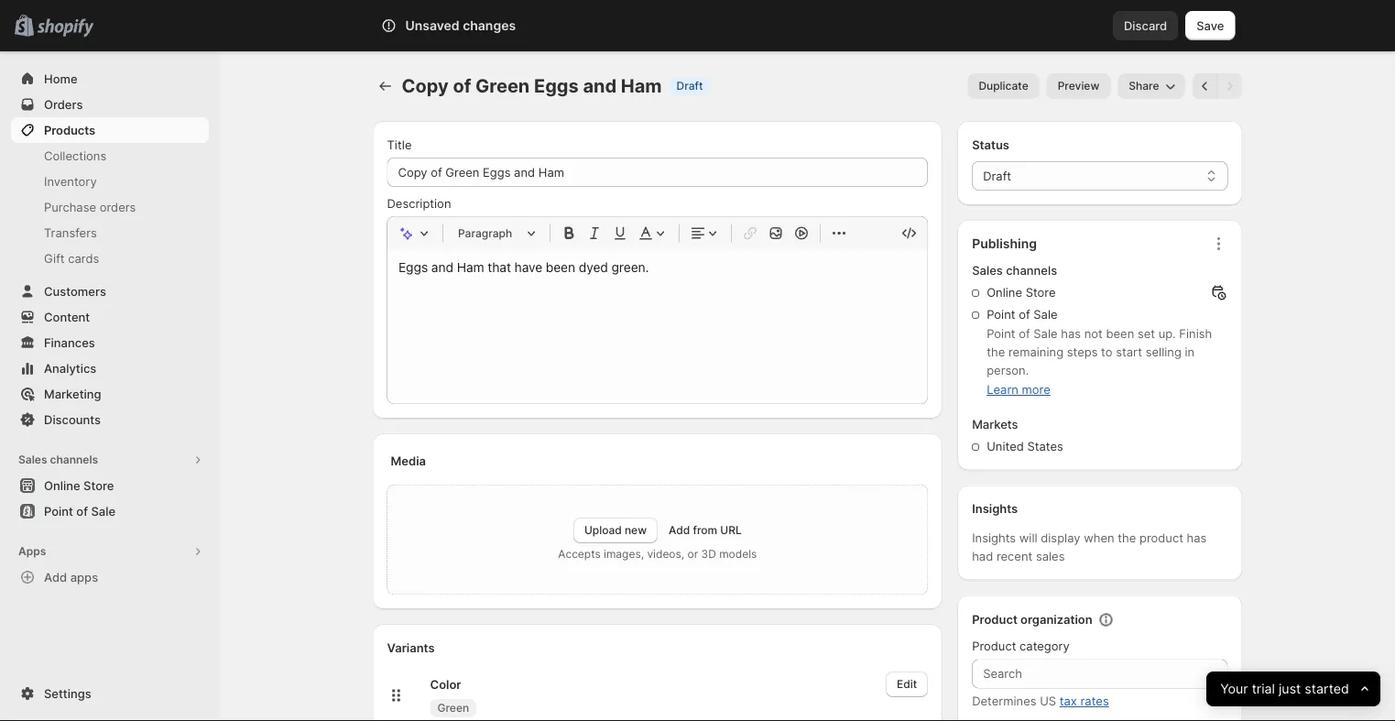 Task type: describe. For each thing, give the bounding box(es) containing it.
orders
[[44, 97, 83, 111]]

online inside online store link
[[44, 478, 80, 493]]

unsaved
[[406, 18, 460, 33]]

1 horizontal spatial online store
[[987, 286, 1056, 300]]

Product category text field
[[973, 659, 1229, 689]]

steps
[[1068, 345, 1099, 359]]

0 vertical spatial sales channels
[[973, 264, 1058, 278]]

accepts images, videos, or 3d models
[[559, 548, 757, 561]]

point inside point of sale has not been set up. finish the remaining steps to start selling in person. learn more
[[987, 327, 1016, 341]]

search
[[462, 18, 501, 33]]

point inside button
[[44, 504, 73, 518]]

your trial just started
[[1221, 681, 1350, 697]]

cards
[[68, 251, 99, 265]]

publishing
[[973, 236, 1038, 252]]

started
[[1305, 681, 1350, 697]]

apps button
[[11, 539, 209, 565]]

analytics link
[[11, 356, 209, 381]]

copy of green eggs and ham
[[402, 75, 662, 97]]

gift cards
[[44, 251, 99, 265]]

settings
[[44, 687, 91, 701]]

models
[[720, 548, 757, 561]]

images,
[[604, 548, 644, 561]]

in
[[1186, 345, 1195, 359]]

display
[[1041, 531, 1081, 545]]

1 horizontal spatial online
[[987, 286, 1023, 300]]

add for add from url
[[669, 524, 691, 537]]

products
[[44, 123, 95, 137]]

has inside insights will display when the product has had recent sales
[[1187, 531, 1207, 545]]

duplicate button
[[968, 73, 1040, 99]]

edit
[[897, 678, 918, 691]]

sale inside button
[[91, 504, 116, 518]]

to
[[1102, 345, 1113, 359]]

variants
[[387, 641, 435, 655]]

preview
[[1058, 79, 1100, 93]]

product category
[[973, 639, 1070, 654]]

states
[[1028, 440, 1064, 454]]

products link
[[11, 117, 209, 143]]

your trial just started button
[[1207, 672, 1381, 707]]

marketing link
[[11, 381, 209, 407]]

up.
[[1159, 327, 1177, 341]]

transfers
[[44, 225, 97, 240]]

upload
[[585, 524, 622, 537]]

add apps button
[[11, 565, 209, 590]]

tax rates link
[[1060, 694, 1110, 709]]

or
[[688, 548, 699, 561]]

finances link
[[11, 330, 209, 356]]

product for product category
[[973, 639, 1017, 654]]

share button
[[1119, 73, 1186, 99]]

draft for status
[[984, 169, 1012, 183]]

online store inside button
[[44, 478, 114, 493]]

united states
[[987, 440, 1064, 454]]

rates
[[1081, 694, 1110, 709]]

had
[[973, 549, 994, 564]]

store inside button
[[83, 478, 114, 493]]

eggs
[[534, 75, 579, 97]]

orders link
[[11, 92, 209, 117]]

determines
[[973, 694, 1037, 709]]

add apps
[[44, 570, 98, 584]]

set
[[1138, 327, 1156, 341]]

learn
[[987, 383, 1019, 397]]

save
[[1197, 18, 1225, 33]]

insights will display when the product has had recent sales
[[973, 531, 1207, 564]]

recent
[[997, 549, 1033, 564]]

color
[[430, 677, 462, 692]]

online store link
[[11, 473, 209, 499]]

customers link
[[11, 279, 209, 304]]

save button
[[1186, 11, 1236, 40]]

0 horizontal spatial green
[[438, 702, 469, 715]]

draft for copy of green eggs and ham
[[677, 79, 703, 93]]

united
[[987, 440, 1025, 454]]

selling
[[1146, 345, 1182, 359]]

preview button
[[1047, 73, 1111, 99]]

purchase
[[44, 200, 96, 214]]

apps
[[70, 570, 98, 584]]

1 horizontal spatial point of sale
[[987, 308, 1058, 322]]

sale inside point of sale has not been set up. finish the remaining steps to start selling in person. learn more
[[1034, 327, 1058, 341]]

add for add apps
[[44, 570, 67, 584]]

share
[[1130, 79, 1160, 93]]

collections link
[[11, 143, 209, 169]]



Task type: locate. For each thing, give the bounding box(es) containing it.
channels down 'discounts'
[[50, 453, 98, 467]]

1 horizontal spatial green
[[476, 75, 530, 97]]

orders
[[100, 200, 136, 214]]

1 horizontal spatial channels
[[1007, 264, 1058, 278]]

point up person.
[[987, 327, 1016, 341]]

0 vertical spatial point
[[987, 308, 1016, 322]]

url
[[721, 524, 742, 537]]

2 product from the top
[[973, 639, 1017, 654]]

discard
[[1125, 18, 1168, 33]]

1 vertical spatial sale
[[1034, 327, 1058, 341]]

inventory link
[[11, 169, 209, 194]]

0 vertical spatial green
[[476, 75, 530, 97]]

0 vertical spatial insights
[[973, 502, 1019, 516]]

description
[[387, 196, 451, 210]]

the inside insights will display when the product has had recent sales
[[1118, 531, 1137, 545]]

0 vertical spatial add
[[669, 524, 691, 537]]

0 vertical spatial the
[[987, 345, 1006, 359]]

edit button
[[886, 672, 929, 698]]

search button
[[432, 11, 964, 40]]

0 horizontal spatial draft
[[677, 79, 703, 93]]

insights inside insights will display when the product has had recent sales
[[973, 531, 1017, 545]]

product
[[1140, 531, 1184, 545]]

purchase orders link
[[11, 194, 209, 220]]

changes
[[463, 18, 516, 33]]

determines us tax rates
[[973, 694, 1110, 709]]

0 vertical spatial draft
[[677, 79, 703, 93]]

draft down status
[[984, 169, 1012, 183]]

1 horizontal spatial sales
[[973, 264, 1003, 278]]

sales channels down 'discounts'
[[18, 453, 98, 467]]

0 horizontal spatial sales
[[18, 453, 47, 467]]

the up person.
[[987, 345, 1006, 359]]

discounts
[[44, 412, 101, 427]]

point of sale has not been set up. finish the remaining steps to start selling in person. learn more
[[987, 327, 1213, 397]]

online
[[987, 286, 1023, 300], [44, 478, 80, 493]]

1 vertical spatial green
[[438, 702, 469, 715]]

upload new
[[585, 524, 647, 537]]

1 vertical spatial point
[[987, 327, 1016, 341]]

has
[[1062, 327, 1082, 341], [1187, 531, 1207, 545]]

1 horizontal spatial add
[[669, 524, 691, 537]]

add left from on the bottom of the page
[[669, 524, 691, 537]]

purchase orders
[[44, 200, 136, 214]]

1 horizontal spatial has
[[1187, 531, 1207, 545]]

point of sale button
[[0, 499, 220, 524]]

point of sale down online store button
[[44, 504, 116, 518]]

accepts
[[559, 548, 601, 561]]

channels inside button
[[50, 453, 98, 467]]

1 horizontal spatial store
[[1026, 286, 1056, 300]]

1 product from the top
[[973, 613, 1018, 627]]

sale
[[1034, 308, 1058, 322], [1034, 327, 1058, 341], [91, 504, 116, 518]]

online down sales channels button
[[44, 478, 80, 493]]

been
[[1107, 327, 1135, 341]]

1 vertical spatial channels
[[50, 453, 98, 467]]

1 vertical spatial product
[[973, 639, 1017, 654]]

0 horizontal spatial online
[[44, 478, 80, 493]]

0 vertical spatial sale
[[1034, 308, 1058, 322]]

the inside point of sale has not been set up. finish the remaining steps to start selling in person. learn more
[[987, 345, 1006, 359]]

discard button
[[1114, 11, 1179, 40]]

organization
[[1021, 613, 1093, 627]]

collections
[[44, 148, 106, 163]]

your
[[1221, 681, 1249, 697]]

gift cards link
[[11, 246, 209, 271]]

online store
[[987, 286, 1056, 300], [44, 478, 114, 493]]

insights for insights will display when the product has had recent sales
[[973, 531, 1017, 545]]

online store down sales channels button
[[44, 478, 114, 493]]

1 horizontal spatial draft
[[984, 169, 1012, 183]]

0 vertical spatial store
[[1026, 286, 1056, 300]]

0 horizontal spatial point of sale
[[44, 504, 116, 518]]

add left the apps
[[44, 570, 67, 584]]

0 horizontal spatial the
[[987, 345, 1006, 359]]

1 vertical spatial online
[[44, 478, 80, 493]]

product for product organization
[[973, 613, 1018, 627]]

0 horizontal spatial online store
[[44, 478, 114, 493]]

point up remaining
[[987, 308, 1016, 322]]

point up apps
[[44, 504, 73, 518]]

1 vertical spatial sales channels
[[18, 453, 98, 467]]

shopify image
[[37, 19, 94, 37]]

1 vertical spatial add
[[44, 570, 67, 584]]

paragraph
[[458, 226, 513, 240]]

0 vertical spatial product
[[973, 613, 1018, 627]]

point of sale inside button
[[44, 504, 116, 518]]

sales channels down publishing
[[973, 264, 1058, 278]]

gift
[[44, 251, 65, 265]]

add inside button
[[44, 570, 67, 584]]

has right product
[[1187, 531, 1207, 545]]

has inside point of sale has not been set up. finish the remaining steps to start selling in person. learn more
[[1062, 327, 1082, 341]]

transfers link
[[11, 220, 209, 246]]

not
[[1085, 327, 1103, 341]]

store up remaining
[[1026, 286, 1056, 300]]

tax
[[1060, 694, 1078, 709]]

online down publishing
[[987, 286, 1023, 300]]

1 vertical spatial insights
[[973, 531, 1017, 545]]

marketing
[[44, 387, 101, 401]]

store down sales channels button
[[83, 478, 114, 493]]

title
[[387, 137, 412, 152]]

0 vertical spatial has
[[1062, 327, 1082, 341]]

status
[[973, 137, 1010, 152]]

1 vertical spatial point of sale
[[44, 504, 116, 518]]

settings link
[[11, 681, 209, 707]]

draft right ham
[[677, 79, 703, 93]]

and
[[583, 75, 617, 97]]

videos,
[[647, 548, 685, 561]]

1 horizontal spatial the
[[1118, 531, 1137, 545]]

sales down publishing
[[973, 264, 1003, 278]]

0 horizontal spatial add
[[44, 570, 67, 584]]

the
[[987, 345, 1006, 359], [1118, 531, 1137, 545]]

Title text field
[[387, 158, 929, 187]]

1 vertical spatial has
[[1187, 531, 1207, 545]]

1 vertical spatial sales
[[18, 453, 47, 467]]

media
[[391, 454, 426, 468]]

2 vertical spatial sale
[[91, 504, 116, 518]]

0 vertical spatial online
[[987, 286, 1023, 300]]

0 vertical spatial sales
[[973, 264, 1003, 278]]

sales channels button
[[11, 447, 209, 473]]

0 horizontal spatial sales channels
[[18, 453, 98, 467]]

point
[[987, 308, 1016, 322], [987, 327, 1016, 341], [44, 504, 73, 518]]

add
[[669, 524, 691, 537], [44, 570, 67, 584]]

has up the steps
[[1062, 327, 1082, 341]]

analytics
[[44, 361, 97, 375]]

product down product organization
[[973, 639, 1017, 654]]

0 horizontal spatial store
[[83, 478, 114, 493]]

of inside 'point of sale' link
[[76, 504, 88, 518]]

1 horizontal spatial sales channels
[[973, 264, 1058, 278]]

0 vertical spatial online store
[[987, 286, 1056, 300]]

add from url button
[[669, 524, 742, 537]]

duplicate
[[979, 79, 1029, 93]]

sales
[[1037, 549, 1066, 564]]

next image
[[1221, 77, 1240, 95]]

online store button
[[0, 473, 220, 499]]

upload new button
[[574, 518, 658, 544]]

0 vertical spatial point of sale
[[987, 308, 1058, 322]]

sales
[[973, 264, 1003, 278], [18, 453, 47, 467]]

paragraph button
[[451, 222, 543, 244]]

finish
[[1180, 327, 1213, 341]]

insights
[[973, 502, 1019, 516], [973, 531, 1017, 545]]

green left the eggs
[[476, 75, 530, 97]]

0 vertical spatial channels
[[1007, 264, 1058, 278]]

sales inside button
[[18, 453, 47, 467]]

green down color
[[438, 702, 469, 715]]

online store down publishing
[[987, 286, 1056, 300]]

more
[[1022, 383, 1051, 397]]

of inside point of sale has not been set up. finish the remaining steps to start selling in person. learn more
[[1019, 327, 1031, 341]]

content
[[44, 310, 90, 324]]

product
[[973, 613, 1018, 627], [973, 639, 1017, 654]]

discounts link
[[11, 407, 209, 433]]

1 vertical spatial the
[[1118, 531, 1137, 545]]

apps
[[18, 545, 46, 558]]

sales down 'discounts'
[[18, 453, 47, 467]]

just
[[1279, 681, 1302, 697]]

customers
[[44, 284, 106, 298]]

1 vertical spatial online store
[[44, 478, 114, 493]]

insights for insights
[[973, 502, 1019, 516]]

category
[[1020, 639, 1070, 654]]

will
[[1020, 531, 1038, 545]]

point of sale link
[[11, 499, 209, 524]]

channels down publishing
[[1007, 264, 1058, 278]]

0 horizontal spatial channels
[[50, 453, 98, 467]]

learn more link
[[987, 383, 1051, 397]]

start
[[1117, 345, 1143, 359]]

1 vertical spatial draft
[[984, 169, 1012, 183]]

point of sale up remaining
[[987, 308, 1058, 322]]

trial
[[1253, 681, 1276, 697]]

the right when at the bottom
[[1118, 531, 1137, 545]]

ham
[[621, 75, 662, 97]]

1 vertical spatial store
[[83, 478, 114, 493]]

sales channels inside button
[[18, 453, 98, 467]]

2 vertical spatial point
[[44, 504, 73, 518]]

2 insights from the top
[[973, 531, 1017, 545]]

unsaved changes
[[406, 18, 516, 33]]

3d
[[702, 548, 717, 561]]

markets
[[973, 418, 1019, 432]]

content link
[[11, 304, 209, 330]]

1 insights from the top
[[973, 502, 1019, 516]]

0 horizontal spatial has
[[1062, 327, 1082, 341]]

product up product category
[[973, 613, 1018, 627]]



Task type: vqa. For each thing, say whether or not it's contained in the screenshot.
text box
no



